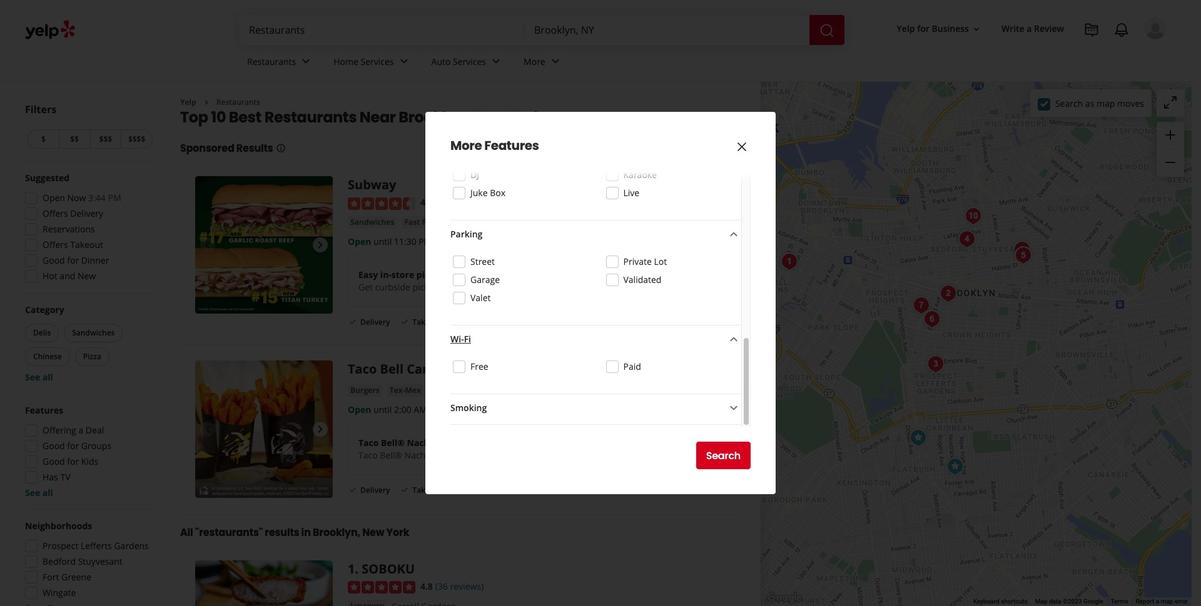 Task type: locate. For each thing, give the bounding box(es) containing it.
for
[[917, 23, 929, 35], [67, 255, 79, 266], [67, 440, 79, 452], [67, 456, 79, 468]]

back
[[471, 450, 490, 462]]

0 horizontal spatial features
[[25, 405, 63, 417]]

gardens
[[114, 540, 149, 552]]

1 vertical spatial until
[[374, 404, 392, 416]]

1 horizontal spatial search
[[1055, 97, 1083, 109]]

search image
[[819, 23, 834, 38]]

delivery left 16 checkmark v2 image
[[360, 486, 390, 496]]

1 vertical spatial a
[[78, 425, 83, 437]]

offers delivery
[[43, 208, 103, 220]]

1 horizontal spatial features
[[484, 137, 539, 155]]

1 horizontal spatial sandwiches
[[350, 217, 394, 228]]

all
[[42, 372, 53, 383], [42, 487, 53, 499]]

1 vertical spatial takeout
[[412, 317, 442, 328]]

0 vertical spatial taco
[[348, 361, 377, 378]]

0 vertical spatial sandwiches button
[[348, 216, 397, 229]]

new up 1 . soboku
[[362, 526, 384, 541]]

0 vertical spatial see all
[[25, 372, 53, 383]]

delivery for taco bell cantina
[[360, 486, 390, 496]]

juke
[[470, 187, 488, 199]]

takeout down the pickup
[[412, 317, 442, 328]]

1 vertical spatial map
[[1161, 599, 1173, 606]]

business categories element
[[237, 45, 1167, 81]]

see all button
[[25, 372, 53, 383], [25, 487, 53, 499]]

hot
[[43, 270, 57, 282]]

next image
[[313, 238, 328, 253]]

1 vertical spatial delivery
[[360, 317, 390, 328]]

see all down chinese button
[[25, 372, 53, 383]]

all down "has"
[[42, 487, 53, 499]]

0 vertical spatial more
[[524, 55, 545, 67]]

yelp link
[[180, 97, 196, 108]]

24 chevron down v2 image
[[396, 54, 411, 69], [489, 54, 504, 69], [726, 227, 741, 242]]

paid
[[623, 361, 641, 373]]

pm
[[108, 192, 121, 204], [419, 236, 432, 248]]

open
[[43, 192, 65, 204], [348, 236, 371, 248], [348, 404, 371, 416]]

restaurants right 16 chevron right v2 icon
[[216, 97, 260, 108]]

1 services from the left
[[361, 55, 394, 67]]

$$$$
[[128, 134, 145, 144]]

1 vertical spatial good
[[43, 440, 65, 452]]

york up soboku link
[[386, 526, 409, 541]]

0 vertical spatial features
[[484, 137, 539, 155]]

24 chevron down v2 image for home
[[396, 54, 411, 69]]

brooklyn, right in on the bottom left of page
[[313, 526, 360, 541]]

0 vertical spatial map
[[1097, 97, 1115, 109]]

1 horizontal spatial services
[[453, 55, 486, 67]]

4.3 star rating image
[[348, 198, 415, 210]]

2 vertical spatial open
[[348, 404, 371, 416]]

None search field
[[239, 15, 844, 45]]

for left business
[[917, 23, 929, 35]]

0 horizontal spatial york
[[386, 526, 409, 541]]

0 vertical spatial open
[[43, 192, 65, 204]]

good down the offering
[[43, 440, 65, 452]]

delivery down open now 3:44 pm
[[70, 208, 103, 220]]

1 vertical spatial slideshow element
[[195, 361, 333, 499]]

sandwiches
[[350, 217, 394, 228], [72, 328, 115, 338]]

1 vertical spatial more
[[450, 137, 482, 155]]

york
[[508, 107, 542, 128], [386, 526, 409, 541]]

curbside
[[375, 281, 410, 293]]

0 vertical spatial until
[[374, 236, 392, 248]]

open down suggested
[[43, 192, 65, 204]]

a
[[1027, 23, 1032, 35], [78, 425, 83, 437], [1156, 599, 1159, 606]]

new down dinner
[[78, 270, 96, 282]]

services right auto
[[453, 55, 486, 67]]

soboku
[[362, 561, 415, 578]]

16 chevron down v2 image
[[971, 24, 981, 34]]

all down chinese button
[[42, 372, 53, 383]]

0 horizontal spatial brooklyn,
[[313, 526, 360, 541]]

greene
[[61, 572, 91, 584]]

bell® down open until 2:00 am at the bottom left of page
[[381, 437, 405, 449]]

google image
[[764, 591, 805, 607]]

0 vertical spatial pm
[[108, 192, 121, 204]]

top 10 best restaurants near brooklyn, new york
[[180, 107, 542, 128]]

altar image
[[909, 293, 934, 318]]

2 vertical spatial delivery
[[360, 486, 390, 496]]

validated
[[623, 274, 661, 286]]

takeout right 16 checkmark v2 image
[[412, 486, 442, 496]]

good
[[43, 255, 65, 266], [43, 440, 65, 452], [43, 456, 65, 468]]

taco for taco bell cantina
[[348, 361, 377, 378]]

1 see from the top
[[25, 372, 40, 383]]

24 chevron down v2 image
[[299, 54, 314, 69], [548, 54, 563, 69], [726, 332, 741, 347], [726, 401, 741, 416]]

zoom in image
[[1163, 127, 1178, 142]]

soboku image
[[777, 249, 802, 274]]

sandwiches up pizza
[[72, 328, 115, 338]]

1 slideshow element from the top
[[195, 177, 333, 314]]

1 horizontal spatial new
[[362, 526, 384, 541]]

1 vertical spatial see all
[[25, 487, 53, 499]]

mex
[[405, 385, 421, 396]]

2 horizontal spatial a
[[1156, 599, 1159, 606]]

fries left are
[[433, 450, 452, 462]]

0 vertical spatial a
[[1027, 23, 1032, 35]]

0 horizontal spatial search
[[706, 449, 741, 463]]

smoking
[[450, 402, 487, 414]]

projects image
[[1084, 23, 1099, 38]]

brooklyn, right "near"
[[399, 107, 469, 128]]

1 all from the top
[[42, 372, 53, 383]]

0 vertical spatial fries
[[437, 437, 458, 449]]

brooklyn,
[[399, 107, 469, 128], [313, 526, 360, 541]]

slideshow element
[[195, 177, 333, 314], [195, 361, 333, 499]]

a left deal
[[78, 425, 83, 437]]

services right home
[[361, 55, 394, 67]]

groups
[[81, 440, 111, 452]]

pizza button
[[75, 348, 109, 367]]

0 vertical spatial reviews)
[[445, 197, 479, 209]]

reviews) right (36
[[450, 581, 484, 593]]

taco bell cantina
[[348, 361, 455, 378]]

$$
[[70, 134, 79, 144]]

for for dinner
[[67, 255, 79, 266]]

fort greene
[[43, 572, 91, 584]]

see all button for category
[[25, 372, 53, 383]]

0 horizontal spatial map
[[1097, 97, 1115, 109]]

valet
[[470, 292, 491, 304]]

yelp
[[897, 23, 915, 35], [180, 97, 196, 108]]

nacho up 16 checkmark v2 image
[[404, 450, 431, 462]]

pickup!
[[416, 269, 448, 281]]

until left 2:00
[[374, 404, 392, 416]]

0 vertical spatial delivery
[[70, 208, 103, 220]]

taco bell® nacho fries taco bell® nacho fries are back for a limited time.
[[358, 437, 571, 462]]

2 all from the top
[[42, 487, 53, 499]]

map data ©2023 google
[[1035, 599, 1103, 606]]

0 horizontal spatial yelp
[[180, 97, 196, 108]]

open down burgers link
[[348, 404, 371, 416]]

for down offers takeout
[[67, 255, 79, 266]]

parking
[[450, 228, 483, 240]]

see up neighborhoods
[[25, 487, 40, 499]]

sandwiches button up pizza
[[64, 324, 123, 343]]

0 vertical spatial search
[[1055, 97, 1083, 109]]

reviews)
[[445, 197, 479, 209], [450, 581, 484, 593]]

1 vertical spatial sandwiches button
[[64, 324, 123, 343]]

1 see all from the top
[[25, 372, 53, 383]]

for down good for groups
[[67, 456, 79, 468]]

1 vertical spatial yelp
[[180, 97, 196, 108]]

see all for features
[[25, 487, 53, 499]]

group containing suggested
[[21, 172, 155, 286]]

see all down "has"
[[25, 487, 53, 499]]

more features
[[450, 137, 539, 155]]

16 checkmark v2 image for subway
[[348, 317, 358, 327]]

a right report
[[1156, 599, 1159, 606]]

offers for offers delivery
[[43, 208, 68, 220]]

1 horizontal spatial a
[[1027, 23, 1032, 35]]

delivery down get
[[360, 317, 390, 328]]

write a review link
[[996, 18, 1069, 40]]

reviews) up flatbush
[[445, 197, 479, 209]]

pm for open until 11:30 pm
[[419, 236, 432, 248]]

0 vertical spatial slideshow element
[[195, 177, 333, 314]]

1 horizontal spatial more
[[524, 55, 545, 67]]

0 vertical spatial all
[[42, 372, 53, 383]]

see all button down chinese button
[[25, 372, 53, 383]]

see all button down "has"
[[25, 487, 53, 499]]

lot
[[654, 256, 667, 268]]

pm right 3:44 at the top
[[108, 192, 121, 204]]

auto services
[[431, 55, 486, 67]]

search inside "button"
[[706, 449, 741, 463]]

1 horizontal spatial yelp
[[897, 23, 915, 35]]

24 chevron down v2 image inside more link
[[548, 54, 563, 69]]

new
[[472, 107, 505, 128], [78, 270, 96, 282], [362, 526, 384, 541]]

0 vertical spatial takeout
[[70, 239, 103, 251]]

2 vertical spatial takeout
[[412, 486, 442, 496]]

offers down 'reservations'
[[43, 239, 68, 251]]

1 horizontal spatial york
[[508, 107, 542, 128]]

0 horizontal spatial new
[[78, 270, 96, 282]]

search
[[1055, 97, 1083, 109], [706, 449, 741, 463]]

0 horizontal spatial pm
[[108, 192, 121, 204]]

pm down fast food button
[[419, 236, 432, 248]]

24 chevron down v2 image inside smoking dropdown button
[[726, 401, 741, 416]]

previous image
[[200, 238, 215, 253]]

sponsored results
[[180, 142, 273, 156]]

more inside more link
[[524, 55, 545, 67]]

street
[[470, 256, 495, 268]]

0 vertical spatial offers
[[43, 208, 68, 220]]

fries up are
[[437, 437, 458, 449]]

16 checkmark v2 image
[[348, 317, 358, 327], [400, 317, 410, 327], [348, 485, 358, 495]]

until down sandwiches link
[[374, 236, 392, 248]]

0 vertical spatial see all button
[[25, 372, 53, 383]]

3 good from the top
[[43, 456, 65, 468]]

more inside more features dialog
[[450, 137, 482, 155]]

results
[[236, 142, 273, 156]]

read
[[492, 281, 514, 293]]

restaurants up 16 info v2 icon
[[264, 107, 357, 128]]

0 horizontal spatial more
[[450, 137, 482, 155]]

1 offers from the top
[[43, 208, 68, 220]]

a right write
[[1027, 23, 1032, 35]]

yelp inside button
[[897, 23, 915, 35]]

$$ button
[[59, 129, 90, 149]]

16 chevron right v2 image
[[201, 97, 211, 107]]

smoking button
[[450, 401, 741, 417]]

24 chevron down v2 image for restaurants
[[299, 54, 314, 69]]

yelp left business
[[897, 23, 915, 35]]

takeout up dinner
[[70, 239, 103, 251]]

1 vertical spatial reviews)
[[450, 581, 484, 593]]

$$$
[[99, 134, 112, 144]]

see for category
[[25, 372, 40, 383]]

error
[[1175, 599, 1188, 606]]

see down chinese button
[[25, 372, 40, 383]]

see for features
[[25, 487, 40, 499]]

1 vertical spatial pm
[[419, 236, 432, 248]]

offers up 'reservations'
[[43, 208, 68, 220]]

restaurants up best
[[247, 55, 296, 67]]

new up more features
[[472, 107, 505, 128]]

are
[[455, 450, 469, 462]]

a for write
[[1027, 23, 1032, 35]]

0 horizontal spatial a
[[78, 425, 83, 437]]

all
[[180, 526, 193, 541]]

easy
[[358, 269, 378, 281]]

2 horizontal spatial 24 chevron down v2 image
[[726, 227, 741, 242]]

24 chevron down v2 image inside wi-fi "dropdown button"
[[726, 332, 741, 347]]

map right as
[[1097, 97, 1115, 109]]

good up has tv
[[43, 456, 65, 468]]

1 vertical spatial offers
[[43, 239, 68, 251]]

a for report
[[1156, 599, 1159, 606]]

for down offering a deal
[[67, 440, 79, 452]]

next image
[[313, 422, 328, 437]]

0 horizontal spatial sandwiches
[[72, 328, 115, 338]]

bedford
[[43, 556, 76, 568]]

0 vertical spatial yelp
[[897, 23, 915, 35]]

2 vertical spatial a
[[1156, 599, 1159, 606]]

group
[[1157, 122, 1184, 177], [21, 172, 155, 286], [23, 304, 155, 384], [21, 405, 155, 500], [21, 520, 155, 607]]

fast food button
[[402, 216, 443, 229]]

open now 3:44 pm
[[43, 192, 121, 204]]

wi-fi button
[[450, 332, 741, 348]]

2 see all button from the top
[[25, 487, 53, 499]]

1 horizontal spatial pm
[[419, 236, 432, 248]]

nacho down am
[[407, 437, 435, 449]]

1 vertical spatial taco
[[358, 437, 379, 449]]

taco for taco bell® nacho fries taco bell® nacho fries are back for a limited time.
[[358, 437, 379, 449]]

open down sandwiches link
[[348, 236, 371, 248]]

delivery for subway
[[360, 317, 390, 328]]

macosa trattoria image
[[954, 227, 979, 252]]

24 chevron down v2 image inside auto services link
[[489, 54, 504, 69]]

yelp left 16 chevron right v2 icon
[[180, 97, 196, 108]]

0 vertical spatial see
[[25, 372, 40, 383]]

fort
[[43, 572, 59, 584]]

.
[[355, 561, 359, 578]]

©2023
[[1063, 599, 1082, 606]]

24 chevron down v2 image for wi-fi
[[726, 332, 741, 347]]

nacho
[[407, 437, 435, 449], [404, 450, 431, 462]]

york up more features
[[508, 107, 542, 128]]

offering
[[43, 425, 76, 437]]

trad room image
[[1011, 243, 1036, 268]]

2 until from the top
[[374, 404, 392, 416]]

24 chevron down v2 image inside restaurants link
[[299, 54, 314, 69]]

0 vertical spatial nacho
[[407, 437, 435, 449]]

2 vertical spatial good
[[43, 456, 65, 468]]

subway link
[[348, 177, 396, 194]]

1 good from the top
[[43, 255, 65, 266]]

1 see all button from the top
[[25, 372, 53, 383]]

see
[[25, 372, 40, 383], [25, 487, 40, 499]]

delis
[[33, 328, 51, 338]]

24 chevron down v2 image inside home services link
[[396, 54, 411, 69]]

features up box
[[484, 137, 539, 155]]

features up the offering
[[25, 405, 63, 417]]

search for search
[[706, 449, 741, 463]]

0 vertical spatial brooklyn,
[[399, 107, 469, 128]]

1 vertical spatial see
[[25, 487, 40, 499]]

1
[[348, 561, 355, 578]]

good for kids
[[43, 456, 98, 468]]

24 chevron down v2 image for auto
[[489, 54, 504, 69]]

0 horizontal spatial services
[[361, 55, 394, 67]]

2 see from the top
[[25, 487, 40, 499]]

1 vertical spatial features
[[25, 405, 63, 417]]

1 . soboku
[[348, 561, 415, 578]]

1 vertical spatial see all button
[[25, 487, 53, 499]]

dj
[[470, 169, 479, 181]]

map left error
[[1161, 599, 1173, 606]]

top
[[180, 107, 208, 128]]

good for good for groups
[[43, 440, 65, 452]]

sandwiches down 4.3 star rating image
[[350, 217, 394, 228]]

2 services from the left
[[453, 55, 486, 67]]

services for home services
[[361, 55, 394, 67]]

good up hot
[[43, 255, 65, 266]]

open until 2:00 am
[[348, 404, 427, 416]]

1 horizontal spatial 24 chevron down v2 image
[[489, 54, 504, 69]]

karaoke
[[623, 169, 657, 181]]

wingate
[[43, 587, 76, 599]]

$
[[41, 134, 46, 144]]

tv
[[60, 472, 70, 484]]

2 slideshow element from the top
[[195, 361, 333, 499]]

1 vertical spatial all
[[42, 487, 53, 499]]

1 vertical spatial search
[[706, 449, 741, 463]]

hot and new
[[43, 270, 96, 282]]

bell® up 16 checkmark v2 image
[[380, 450, 402, 462]]

2:00
[[394, 404, 411, 416]]

a inside group
[[78, 425, 83, 437]]

for for business
[[917, 23, 929, 35]]

2 horizontal spatial new
[[472, 107, 505, 128]]

subway image
[[942, 454, 967, 479]]

all for features
[[42, 487, 53, 499]]

(36
[[435, 581, 448, 593]]

2 vertical spatial taco
[[358, 450, 378, 462]]

am
[[414, 404, 427, 416]]

1 until from the top
[[374, 236, 392, 248]]

2 offers from the top
[[43, 239, 68, 251]]

0 vertical spatial new
[[472, 107, 505, 128]]

garage
[[470, 274, 500, 286]]

1 horizontal spatial map
[[1161, 599, 1173, 606]]

16 info v2 image
[[276, 143, 286, 153]]

0 horizontal spatial sandwiches button
[[64, 324, 123, 343]]

for inside button
[[917, 23, 929, 35]]

delivery.
[[453, 281, 487, 293]]

2 good from the top
[[43, 440, 65, 452]]

sandwiches link
[[348, 216, 397, 229]]

2 see all from the top
[[25, 487, 53, 499]]

0 horizontal spatial 24 chevron down v2 image
[[396, 54, 411, 69]]

1 vertical spatial open
[[348, 236, 371, 248]]

takeout for taco bell cantina
[[412, 486, 442, 496]]

fast
[[404, 217, 420, 228]]

0 vertical spatial good
[[43, 255, 65, 266]]

bedford stuyvesant
[[43, 556, 122, 568]]

sandwiches button down 4.3 star rating image
[[348, 216, 397, 229]]



Task type: describe. For each thing, give the bounding box(es) containing it.
4.8 star rating image
[[348, 582, 415, 594]]

ditmas park
[[470, 385, 519, 397]]

soboku link
[[362, 561, 415, 578]]

offers for offers takeout
[[43, 239, 68, 251]]

more for more features
[[450, 137, 482, 155]]

zoom out image
[[1163, 155, 1178, 170]]

1 vertical spatial brooklyn,
[[313, 526, 360, 541]]

user actions element
[[887, 16, 1184, 93]]

google
[[1083, 599, 1103, 606]]

a for offering
[[78, 425, 83, 437]]

group containing category
[[23, 304, 155, 384]]

tex-
[[390, 385, 405, 396]]

16 checkmark v2 image
[[400, 485, 410, 495]]

24 chevron down v2 image for smoking
[[726, 401, 741, 416]]

3:44
[[88, 192, 106, 204]]

more features dialog
[[0, 0, 1201, 607]]

wi-
[[450, 333, 464, 345]]

$$$$ button
[[121, 129, 153, 149]]

map region
[[752, 0, 1201, 607]]

auto
[[431, 55, 451, 67]]

names image
[[923, 352, 948, 377]]

la ñapa image
[[935, 281, 961, 306]]

all for category
[[42, 372, 53, 383]]

burgers button
[[348, 385, 382, 397]]

lefferts
[[81, 540, 112, 552]]

moves
[[1117, 97, 1144, 109]]

home
[[334, 55, 358, 67]]

until for subway
[[374, 236, 392, 248]]

24 chevron down v2 image inside parking dropdown button
[[726, 227, 741, 242]]

open for subway
[[348, 236, 371, 248]]

prospect
[[43, 540, 78, 552]]

neighborhoods
[[25, 520, 92, 532]]

for for kids
[[67, 456, 79, 468]]

1 horizontal spatial sandwiches button
[[348, 216, 397, 229]]

$$$ button
[[90, 129, 121, 149]]

cornbread brooklyn image
[[919, 307, 944, 332]]

yelp for business button
[[892, 18, 986, 40]]

features inside dialog
[[484, 137, 539, 155]]

0 vertical spatial bell®
[[381, 437, 405, 449]]

wi-fi
[[450, 333, 471, 345]]

1 horizontal spatial brooklyn,
[[399, 107, 469, 128]]

pickup
[[413, 281, 440, 293]]

deal
[[86, 425, 104, 437]]

parking button
[[450, 227, 741, 243]]

get
[[358, 281, 373, 293]]

taco bell cantina link
[[348, 361, 455, 378]]

1 vertical spatial new
[[78, 270, 96, 282]]

stuyvesant
[[78, 556, 122, 568]]

pm for open now 3:44 pm
[[108, 192, 121, 204]]

search for search as map moves
[[1055, 97, 1083, 109]]

1 vertical spatial york
[[386, 526, 409, 541]]

mexican link
[[428, 385, 465, 397]]

takeout for subway
[[412, 317, 442, 328]]

in-
[[380, 269, 391, 281]]

terms link
[[1111, 599, 1128, 606]]

more for more
[[524, 55, 545, 67]]

offering a deal
[[43, 425, 104, 437]]

1 vertical spatial bell®
[[380, 450, 402, 462]]

group containing features
[[21, 405, 155, 500]]

24 chevron down v2 image for more
[[548, 54, 563, 69]]

good for groups
[[43, 440, 111, 452]]

services for auto services
[[453, 55, 486, 67]]

home services link
[[324, 45, 421, 81]]

restaurants inside business categories element
[[247, 55, 296, 67]]

search as map moves
[[1055, 97, 1144, 109]]

map
[[1035, 599, 1047, 606]]

box
[[490, 187, 505, 199]]

free
[[470, 361, 488, 373]]

chinese
[[33, 352, 62, 362]]

until for taco bell cantina
[[374, 404, 392, 416]]

map for error
[[1161, 599, 1173, 606]]

good for good for kids
[[43, 456, 65, 468]]

food
[[422, 217, 440, 228]]

open until 11:30 pm
[[348, 236, 432, 248]]

data
[[1049, 599, 1061, 606]]

report a map error link
[[1136, 599, 1188, 606]]

2 vertical spatial new
[[362, 526, 384, 541]]

1 vertical spatial fries
[[433, 450, 452, 462]]

keyboard shortcuts button
[[973, 598, 1028, 607]]

0 vertical spatial sandwiches
[[350, 217, 394, 228]]

yelp for yelp for business
[[897, 23, 915, 35]]

guacuco bed-stuy image
[[961, 204, 986, 229]]

now
[[67, 192, 86, 204]]

sponsored
[[180, 142, 234, 156]]

tex-mex link
[[387, 385, 423, 397]]

terms
[[1111, 599, 1128, 606]]

delis button
[[25, 324, 59, 343]]

group containing neighborhoods
[[21, 520, 155, 607]]

private
[[623, 256, 652, 268]]

for
[[493, 450, 506, 462]]

category
[[25, 304, 64, 316]]

time.
[[549, 450, 571, 462]]

chinese button
[[25, 348, 70, 367]]

close image
[[734, 139, 749, 154]]

mexican
[[431, 385, 462, 396]]

l'antagoniste image
[[1009, 237, 1034, 262]]

16 checkmark v2 image for taco bell cantina
[[348, 485, 358, 495]]

open for taco bell cantina
[[348, 404, 371, 416]]

or
[[442, 281, 451, 293]]

slideshow element for subway
[[195, 177, 333, 314]]

fast food link
[[402, 216, 443, 229]]

shortcuts
[[1001, 599, 1028, 606]]

1 vertical spatial nacho
[[404, 450, 431, 462]]

has tv
[[43, 472, 70, 484]]

private lot
[[623, 256, 667, 268]]

keyboard shortcuts
[[973, 599, 1028, 606]]

taco bell cantina image
[[905, 426, 930, 451]]

yelp for business
[[897, 23, 969, 35]]

yelp for "yelp" link on the top
[[180, 97, 196, 108]]

kids
[[81, 456, 98, 468]]

search button
[[696, 442, 751, 470]]

near
[[360, 107, 396, 128]]

reservations
[[43, 223, 95, 235]]

report
[[1136, 599, 1154, 606]]

tex-mex button
[[387, 385, 423, 397]]

1 vertical spatial sandwiches
[[72, 328, 115, 338]]

best
[[229, 107, 261, 128]]

(36 reviews) link
[[435, 580, 484, 594]]

live
[[623, 187, 639, 199]]

good for dinner
[[43, 255, 109, 266]]

slideshow element for taco bell cantina
[[195, 361, 333, 499]]

see all for category
[[25, 372, 53, 383]]

fast food
[[404, 217, 440, 228]]

good for good for dinner
[[43, 255, 65, 266]]

0 vertical spatial york
[[508, 107, 542, 128]]

keyboard
[[973, 599, 999, 606]]

limited
[[516, 450, 547, 462]]

map for moves
[[1097, 97, 1115, 109]]

for for groups
[[67, 440, 79, 452]]

notifications image
[[1114, 23, 1129, 38]]

filters
[[25, 103, 56, 116]]

4.3 (3 reviews)
[[420, 197, 479, 209]]

prospect lefferts gardens
[[43, 540, 149, 552]]

expand map image
[[1163, 95, 1178, 110]]

see all button for features
[[25, 487, 53, 499]]

previous image
[[200, 422, 215, 437]]



Task type: vqa. For each thing, say whether or not it's contained in the screenshot.
(1.3k reviews) corresponding to Order Now
no



